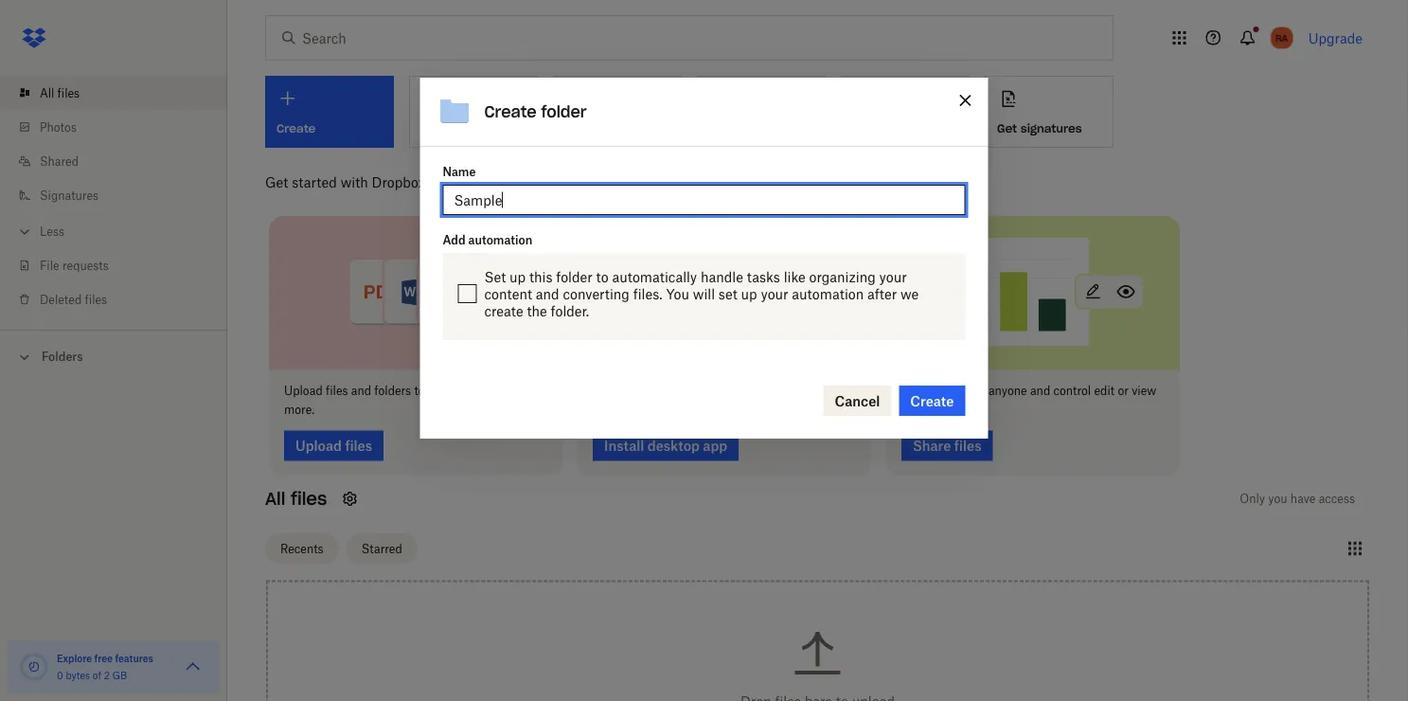 Task type: describe. For each thing, give the bounding box(es) containing it.
share files with anyone and control edit or view access.
[[902, 384, 1157, 417]]

control
[[1054, 384, 1092, 398]]

files inside list item
[[57, 86, 80, 100]]

automatically
[[612, 269, 697, 285]]

access.
[[902, 403, 941, 417]]

and left folders
[[351, 384, 371, 398]]

0 vertical spatial automation
[[469, 233, 533, 247]]

bytes
[[66, 669, 90, 681]]

after
[[868, 286, 897, 302]]

folder inside create folder "button"
[[608, 121, 642, 136]]

0 vertical spatial your
[[880, 269, 907, 285]]

dropbox
[[372, 174, 425, 190]]

features
[[115, 652, 153, 664]]

create button
[[899, 386, 966, 416]]

desktop
[[646, 384, 689, 398]]

this
[[530, 269, 553, 285]]

organizing
[[810, 269, 876, 285]]

edit,
[[428, 384, 452, 398]]

photos link
[[15, 110, 227, 144]]

starred
[[362, 542, 402, 556]]

folders
[[42, 350, 83, 364]]

files inside install on desktop to work on files offline and stay synced.
[[752, 384, 774, 398]]

only
[[1241, 492, 1266, 506]]

create folder dialog
[[420, 78, 989, 439]]

folders
[[375, 384, 411, 398]]

you
[[1269, 492, 1288, 506]]

explore
[[57, 652, 92, 664]]

name
[[443, 164, 476, 179]]

have
[[1291, 492, 1316, 506]]

upload
[[284, 384, 323, 398]]

or
[[1118, 384, 1129, 398]]

photos
[[40, 120, 77, 134]]

shared link
[[15, 144, 227, 178]]

stay
[[593, 403, 616, 417]]

deleted files link
[[15, 282, 227, 316]]

less
[[40, 224, 64, 238]]

share,
[[455, 384, 487, 398]]

Name text field
[[454, 189, 955, 210]]

all files inside all files link
[[40, 86, 80, 100]]

get signatures
[[998, 121, 1083, 136]]

only you have access
[[1241, 492, 1356, 506]]

the
[[527, 303, 547, 319]]

upgrade link
[[1309, 30, 1363, 46]]

more.
[[284, 403, 315, 417]]

file requests link
[[15, 248, 227, 282]]

signatures
[[40, 188, 99, 202]]

0 horizontal spatial your
[[761, 286, 789, 302]]

deleted files
[[40, 292, 107, 307]]

create
[[485, 303, 524, 319]]

requests
[[62, 258, 109, 272]]

0
[[57, 669, 63, 681]]

set up this folder to automatically handle tasks like organizing your content and converting files. you will set up your automation after we create the folder.
[[485, 269, 919, 319]]

create folder inside "button"
[[566, 121, 642, 136]]

offline
[[777, 384, 811, 398]]

of
[[93, 669, 101, 681]]

access
[[1319, 492, 1356, 506]]

and inside install on desktop to work on files offline and stay synced.
[[814, 384, 834, 398]]

started
[[292, 174, 337, 190]]

we
[[901, 286, 919, 302]]

quota usage element
[[19, 652, 49, 682]]

share
[[902, 384, 934, 398]]

recents button
[[265, 533, 339, 564]]

files inside upload files and folders to edit, share, sign, and more.
[[326, 384, 348, 398]]

1 vertical spatial up
[[741, 286, 758, 302]]

create inside "button"
[[566, 121, 605, 136]]

and inside set up this folder to automatically handle tasks like organizing your content and converting files. you will set up your automation after we create the folder.
[[536, 286, 560, 302]]

add automation
[[443, 233, 533, 247]]

handle
[[701, 269, 744, 285]]

sign,
[[490, 384, 515, 398]]

will
[[693, 286, 715, 302]]

file requests
[[40, 258, 109, 272]]

get for get started with dropbox
[[265, 174, 288, 190]]

deleted
[[40, 292, 82, 307]]



Task type: vqa. For each thing, say whether or not it's contained in the screenshot.
Dropbox logo
no



Task type: locate. For each thing, give the bounding box(es) containing it.
all files list item
[[0, 76, 227, 110]]

with for started
[[341, 174, 368, 190]]

all up recents button
[[265, 488, 286, 510]]

gb
[[112, 669, 127, 681]]

folders button
[[0, 342, 227, 370]]

your
[[880, 269, 907, 285], [761, 286, 789, 302]]

0 horizontal spatial up
[[510, 269, 526, 285]]

file
[[40, 258, 59, 272]]

2 horizontal spatial create
[[911, 393, 955, 409]]

with right started
[[341, 174, 368, 190]]

list
[[0, 64, 227, 330]]

your down tasks
[[761, 286, 789, 302]]

1 vertical spatial your
[[761, 286, 789, 302]]

free
[[94, 652, 113, 664]]

all files link
[[15, 76, 227, 110]]

you
[[666, 286, 690, 302]]

get started with dropbox
[[265, 174, 425, 190]]

up
[[510, 269, 526, 285], [741, 286, 758, 302]]

get inside 'button'
[[998, 121, 1018, 136]]

1 horizontal spatial on
[[735, 384, 749, 398]]

1 horizontal spatial with
[[962, 384, 986, 398]]

all inside list item
[[40, 86, 54, 100]]

files
[[57, 86, 80, 100], [85, 292, 107, 307], [326, 384, 348, 398], [752, 384, 774, 398], [937, 384, 959, 398], [291, 488, 327, 510]]

create
[[485, 102, 537, 121], [566, 121, 605, 136], [911, 393, 955, 409]]

create inside button
[[911, 393, 955, 409]]

view
[[1132, 384, 1157, 398]]

all
[[40, 86, 54, 100], [265, 488, 286, 510]]

up right "set"
[[741, 286, 758, 302]]

and left control
[[1031, 384, 1051, 398]]

upload files and folders to edit, share, sign, and more.
[[284, 384, 538, 417]]

1 horizontal spatial all
[[265, 488, 286, 510]]

get signatures button
[[985, 76, 1114, 148]]

get for get signatures
[[998, 121, 1018, 136]]

to up converting
[[596, 269, 609, 285]]

all files up photos
[[40, 86, 80, 100]]

1 on from the left
[[629, 384, 643, 398]]

0 vertical spatial with
[[341, 174, 368, 190]]

0 horizontal spatial get
[[265, 174, 288, 190]]

files up recents button
[[291, 488, 327, 510]]

and down this
[[536, 286, 560, 302]]

1 vertical spatial all
[[265, 488, 286, 510]]

to inside install on desktop to work on files offline and stay synced.
[[692, 384, 702, 398]]

set
[[719, 286, 738, 302]]

shared
[[40, 154, 79, 168]]

1 horizontal spatial get
[[998, 121, 1018, 136]]

cancel
[[835, 393, 880, 409]]

0 horizontal spatial to
[[414, 384, 425, 398]]

automation up set
[[469, 233, 533, 247]]

2
[[104, 669, 110, 681]]

get
[[998, 121, 1018, 136], [265, 174, 288, 190]]

cancel button
[[824, 386, 892, 416]]

0 vertical spatial all
[[40, 86, 54, 100]]

starred button
[[346, 533, 418, 564]]

content
[[485, 286, 532, 302]]

1 vertical spatial all files
[[265, 488, 327, 510]]

to
[[596, 269, 609, 285], [414, 384, 425, 398], [692, 384, 702, 398]]

1 horizontal spatial your
[[880, 269, 907, 285]]

and inside share files with anyone and control edit or view access.
[[1031, 384, 1051, 398]]

to for folders
[[414, 384, 425, 398]]

converting
[[563, 286, 630, 302]]

files.
[[634, 286, 663, 302]]

0 horizontal spatial on
[[629, 384, 643, 398]]

get left started
[[265, 174, 288, 190]]

1 horizontal spatial automation
[[792, 286, 864, 302]]

0 horizontal spatial automation
[[469, 233, 533, 247]]

work
[[706, 384, 732, 398]]

0 vertical spatial get
[[998, 121, 1018, 136]]

files right share
[[937, 384, 959, 398]]

list containing all files
[[0, 64, 227, 330]]

and right sign,
[[518, 384, 538, 398]]

0 horizontal spatial with
[[341, 174, 368, 190]]

create folder button
[[553, 76, 682, 148]]

0 vertical spatial all files
[[40, 86, 80, 100]]

anyone
[[989, 384, 1028, 398]]

files inside share files with anyone and control edit or view access.
[[937, 384, 959, 398]]

and right offline at the bottom right
[[814, 384, 834, 398]]

0 horizontal spatial create
[[485, 102, 537, 121]]

on up synced.
[[629, 384, 643, 398]]

1 vertical spatial get
[[265, 174, 288, 190]]

set
[[485, 269, 506, 285]]

like
[[784, 269, 806, 285]]

1 horizontal spatial all files
[[265, 488, 327, 510]]

folder.
[[551, 303, 589, 319]]

0 vertical spatial up
[[510, 269, 526, 285]]

with inside share files with anyone and control edit or view access.
[[962, 384, 986, 398]]

files right deleted
[[85, 292, 107, 307]]

with left anyone
[[962, 384, 986, 398]]

create folder inside "dialog"
[[485, 102, 587, 121]]

files left offline at the bottom right
[[752, 384, 774, 398]]

to for folder
[[596, 269, 609, 285]]

1 horizontal spatial to
[[596, 269, 609, 285]]

folder inside set up this folder to automatically handle tasks like organizing your content and converting files. you will set up your automation after we create the folder.
[[556, 269, 593, 285]]

folder
[[541, 102, 587, 121], [608, 121, 642, 136], [556, 269, 593, 285]]

to inside upload files and folders to edit, share, sign, and more.
[[414, 384, 425, 398]]

to left edit,
[[414, 384, 425, 398]]

with for files
[[962, 384, 986, 398]]

2 horizontal spatial to
[[692, 384, 702, 398]]

all files
[[40, 86, 80, 100], [265, 488, 327, 510]]

synced.
[[619, 403, 659, 417]]

1 horizontal spatial up
[[741, 286, 758, 302]]

with
[[341, 174, 368, 190], [962, 384, 986, 398]]

files right upload
[[326, 384, 348, 398]]

automation inside set up this folder to automatically handle tasks like organizing your content and converting files. you will set up your automation after we create the folder.
[[792, 286, 864, 302]]

create folder
[[485, 102, 587, 121], [566, 121, 642, 136]]

edit
[[1095, 384, 1115, 398]]

1 vertical spatial automation
[[792, 286, 864, 302]]

your up after
[[880, 269, 907, 285]]

upgrade
[[1309, 30, 1363, 46]]

dropbox image
[[15, 19, 53, 57]]

all files up recents button
[[265, 488, 327, 510]]

2 on from the left
[[735, 384, 749, 398]]

get left signatures
[[998, 121, 1018, 136]]

automation
[[469, 233, 533, 247], [792, 286, 864, 302]]

1 horizontal spatial create
[[566, 121, 605, 136]]

automation down organizing
[[792, 286, 864, 302]]

tasks
[[747, 269, 781, 285]]

all up photos
[[40, 86, 54, 100]]

explore free features 0 bytes of 2 gb
[[57, 652, 153, 681]]

1 vertical spatial with
[[962, 384, 986, 398]]

on right work
[[735, 384, 749, 398]]

signatures
[[1021, 121, 1083, 136]]

add
[[443, 233, 466, 247]]

recents
[[280, 542, 324, 556]]

to left work
[[692, 384, 702, 398]]

to inside set up this folder to automatically handle tasks like organizing your content and converting files. you will set up your automation after we create the folder.
[[596, 269, 609, 285]]

less image
[[15, 222, 34, 241]]

files up photos
[[57, 86, 80, 100]]

0 horizontal spatial all files
[[40, 86, 80, 100]]

and
[[536, 286, 560, 302], [351, 384, 371, 398], [518, 384, 538, 398], [814, 384, 834, 398], [1031, 384, 1051, 398]]

0 horizontal spatial all
[[40, 86, 54, 100]]

install on desktop to work on files offline and stay synced.
[[593, 384, 834, 417]]

signatures link
[[15, 178, 227, 212]]

up up the content
[[510, 269, 526, 285]]

install
[[593, 384, 626, 398]]



